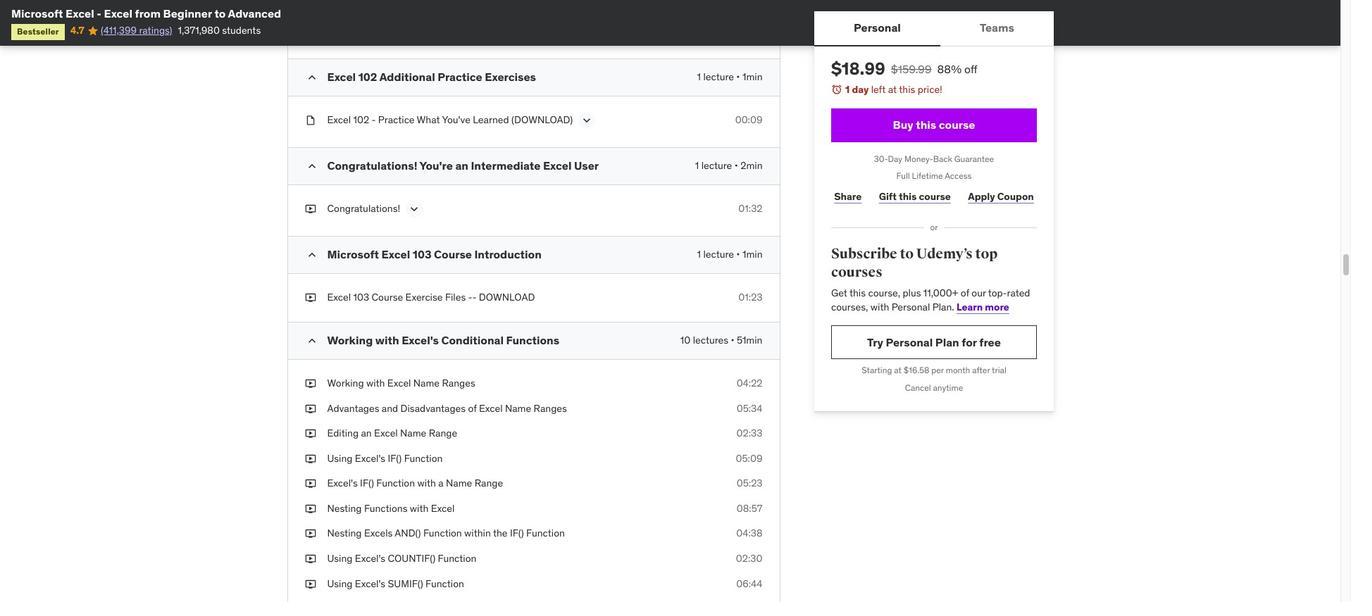 Task type: locate. For each thing, give the bounding box(es) containing it.
•
[[736, 71, 740, 83], [735, 159, 738, 172], [736, 248, 740, 261], [731, 334, 735, 347]]

1 lecture • 1min up 00:09
[[697, 71, 763, 83]]

excel's down 'exercise'
[[402, 333, 439, 347]]

1min for microsoft excel 103 course introduction
[[742, 248, 763, 261]]

with up working with excel name ranges on the bottom left
[[375, 333, 399, 347]]

learn
[[956, 301, 983, 313]]

personal
[[854, 21, 901, 35], [891, 301, 930, 313], [886, 335, 933, 349]]

1 vertical spatial small image
[[305, 248, 319, 262]]

0 horizontal spatial range
[[429, 427, 457, 440]]

2 xsmall image from the top
[[305, 291, 316, 305]]

4 xsmall image from the top
[[305, 452, 316, 466]]

show lecture description image for excel 102 additional practice exercises
[[580, 114, 594, 128]]

with left a
[[417, 477, 436, 490]]

show lecture description image down you're
[[407, 202, 421, 217]]

left
[[871, 83, 885, 96]]

xsmall image
[[305, 202, 316, 216], [305, 291, 316, 305], [305, 427, 316, 441], [305, 452, 316, 466], [305, 577, 316, 591]]

1
[[697, 71, 701, 83], [845, 83, 849, 96], [695, 159, 699, 172], [697, 248, 701, 261]]

3 xsmall image from the top
[[305, 402, 316, 416]]

if() down editing an excel name range
[[388, 452, 402, 465]]

if() right the
[[510, 527, 524, 540]]

0 horizontal spatial 103
[[353, 291, 369, 304]]

of
[[960, 287, 969, 300], [468, 402, 477, 415]]

with
[[870, 301, 889, 313], [375, 333, 399, 347], [366, 377, 385, 390], [417, 477, 436, 490], [410, 502, 429, 515]]

1 vertical spatial 103
[[353, 291, 369, 304]]

0 vertical spatial small image
[[305, 71, 319, 85]]

0 vertical spatial course
[[939, 118, 975, 132]]

function right and()
[[423, 527, 462, 540]]

0 vertical spatial of
[[960, 287, 969, 300]]

with inside get this course, plus 11,000+ of our top-rated courses, with personal plan.
[[870, 301, 889, 313]]

of right disadvantages
[[468, 402, 477, 415]]

1 horizontal spatial show lecture description image
[[580, 114, 594, 128]]

1 horizontal spatial functions
[[506, 333, 559, 347]]

month
[[946, 365, 970, 376]]

function right sumif() in the left bottom of the page
[[426, 577, 464, 590]]

2 small image from the top
[[305, 248, 319, 262]]

103 left 'exercise'
[[353, 291, 369, 304]]

102 left additional
[[358, 70, 377, 84]]

0 vertical spatial 102
[[358, 70, 377, 84]]

1 1min from the top
[[742, 71, 763, 83]]

6 xsmall image from the top
[[305, 527, 316, 541]]

course,
[[868, 287, 900, 300]]

1 vertical spatial lecture
[[701, 159, 732, 172]]

1 vertical spatial at
[[894, 365, 901, 376]]

buy this course
[[893, 118, 975, 132]]

small image for microsoft
[[305, 248, 319, 262]]

to
[[214, 6, 226, 20], [900, 245, 913, 263]]

1 lecture • 1min for microsoft excel 103 course introduction
[[697, 248, 763, 261]]

5 xsmall image from the top
[[305, 577, 316, 591]]

with down excel's if() function with a name range
[[410, 502, 429, 515]]

small image
[[305, 159, 319, 174], [305, 248, 319, 262]]

using for using excel's countif() function
[[327, 552, 353, 565]]

0 horizontal spatial if()
[[360, 477, 374, 490]]

an right editing
[[361, 427, 372, 440]]

working with excel name ranges
[[327, 377, 475, 390]]

0 horizontal spatial functions
[[364, 502, 408, 515]]

1min up the 01:23
[[742, 248, 763, 261]]

at left the $16.58
[[894, 365, 901, 376]]

2 nesting from the top
[[327, 527, 362, 540]]

0 vertical spatial working
[[327, 333, 373, 347]]

2 working from the top
[[327, 377, 364, 390]]

a
[[438, 477, 444, 490]]

using excel's if() function
[[327, 452, 443, 465]]

to up 1,371,980 students
[[214, 6, 226, 20]]

the
[[493, 527, 508, 540]]

course down the lifetime
[[919, 190, 951, 203]]

excel's down editing an excel name range
[[355, 452, 385, 465]]

course left 'exercise'
[[372, 291, 403, 304]]

show lecture description image right (download)
[[580, 114, 594, 128]]

introduction
[[474, 248, 542, 262]]

this up courses,
[[849, 287, 866, 300]]

small image
[[305, 71, 319, 85], [305, 334, 319, 348]]

0 vertical spatial small image
[[305, 159, 319, 174]]

1 horizontal spatial of
[[960, 287, 969, 300]]

show lecture description image for congratulations! you're an intermediate excel user
[[407, 202, 421, 217]]

1 vertical spatial 1 lecture • 1min
[[697, 248, 763, 261]]

• up 00:09
[[736, 71, 740, 83]]

30-day money-back guarantee full lifetime access
[[874, 153, 994, 181]]

0 horizontal spatial practice
[[378, 114, 415, 126]]

1 vertical spatial practice
[[378, 114, 415, 126]]

microsoft excel 103 course introduction
[[327, 248, 542, 262]]

1 vertical spatial show lecture description image
[[407, 202, 421, 217]]

1 lecture • 2min
[[695, 159, 763, 172]]

course up files
[[434, 248, 472, 262]]

range down 'advantages and disadvantages of excel name ranges'
[[429, 427, 457, 440]]

2min
[[741, 159, 763, 172]]

function for using excel's sumif() function
[[426, 577, 464, 590]]

working up working with excel name ranges on the bottom left
[[327, 333, 373, 347]]

range right a
[[475, 477, 503, 490]]

this inside get this course, plus 11,000+ of our top-rated courses, with personal plan.
[[849, 287, 866, 300]]

students
[[222, 24, 261, 37]]

this inside button
[[916, 118, 936, 132]]

$18.99
[[831, 58, 885, 80]]

3 using from the top
[[327, 577, 353, 590]]

excel's left sumif() in the left bottom of the page
[[355, 577, 385, 590]]

courses,
[[831, 301, 868, 313]]

to left udemy's
[[900, 245, 913, 263]]

102
[[358, 70, 377, 84], [353, 114, 369, 126]]

function up excel's if() function with a name range
[[404, 452, 443, 465]]

xsmall image for working with excel name ranges
[[305, 377, 316, 391]]

and()
[[395, 527, 421, 540]]

excel's for using excel's sumif() function
[[355, 577, 385, 590]]

free
[[979, 335, 1001, 349]]

1 horizontal spatial microsoft
[[327, 248, 379, 262]]

course for buy this course
[[939, 118, 975, 132]]

function for using excel's if() function
[[404, 452, 443, 465]]

1,371,980 students
[[178, 24, 261, 37]]

course
[[434, 248, 472, 262], [372, 291, 403, 304]]

2 1 lecture • 1min from the top
[[697, 248, 763, 261]]

with down the course,
[[870, 301, 889, 313]]

-
[[97, 6, 101, 20], [372, 114, 376, 126], [468, 291, 472, 304], [472, 291, 477, 304]]

2 congratulations! from the top
[[327, 202, 400, 215]]

(411,399 ratings)
[[101, 24, 172, 37]]

7 xsmall image from the top
[[305, 552, 316, 566]]

4.7
[[70, 24, 84, 37]]

practice left what
[[378, 114, 415, 126]]

nesting down using excel's if() function
[[327, 502, 362, 515]]

0 vertical spatial an
[[455, 159, 468, 173]]

an
[[455, 159, 468, 173], [361, 427, 372, 440]]

practice
[[438, 70, 482, 84], [378, 114, 415, 126]]

advantages and disadvantages of excel name ranges
[[327, 402, 567, 415]]

01:32
[[739, 202, 763, 215]]

small image for working
[[305, 334, 319, 348]]

excel's if() function with a name range
[[327, 477, 503, 490]]

using down editing
[[327, 452, 353, 465]]

excel's down using excel's if() function
[[327, 477, 358, 490]]

user
[[574, 159, 599, 173]]

you've
[[442, 114, 471, 126]]

if() down using excel's if() function
[[360, 477, 374, 490]]

plan.
[[932, 301, 954, 313]]

1 using from the top
[[327, 452, 353, 465]]

2 xsmall image from the top
[[305, 377, 316, 391]]

0 vertical spatial show lecture description image
[[580, 114, 594, 128]]

• for excel 102 additional practice exercises
[[736, 71, 740, 83]]

1,371,980
[[178, 24, 220, 37]]

at right left
[[888, 83, 897, 96]]

1 vertical spatial using
[[327, 552, 353, 565]]

cancel
[[905, 383, 931, 393]]

1 congratulations! from the top
[[327, 159, 417, 173]]

personal inside button
[[854, 21, 901, 35]]

1 working from the top
[[327, 333, 373, 347]]

88%
[[937, 62, 961, 76]]

0 vertical spatial 1min
[[742, 71, 763, 83]]

4 xsmall image from the top
[[305, 477, 316, 491]]

1 small image from the top
[[305, 159, 319, 174]]

1 vertical spatial an
[[361, 427, 372, 440]]

nesting excels and() function within the if() function
[[327, 527, 565, 540]]

• for congratulations! you're an intermediate excel user
[[735, 159, 738, 172]]

congratulations! for congratulations!
[[327, 202, 400, 215]]

1 1 lecture • 1min from the top
[[697, 71, 763, 83]]

this right gift
[[899, 190, 916, 203]]

1 vertical spatial ranges
[[534, 402, 567, 415]]

excel's
[[402, 333, 439, 347], [355, 452, 385, 465], [327, 477, 358, 490], [355, 552, 385, 565], [355, 577, 385, 590]]

1 vertical spatial microsoft
[[327, 248, 379, 262]]

lecture for excel 102 additional practice exercises
[[703, 71, 734, 83]]

0 vertical spatial 103
[[413, 248, 432, 262]]

personal up "$18.99"
[[854, 21, 901, 35]]

1 for congratulations! you're an intermediate excel user
[[695, 159, 699, 172]]

editing
[[327, 427, 359, 440]]

personal up the $16.58
[[886, 335, 933, 349]]

2 vertical spatial personal
[[886, 335, 933, 349]]

1 vertical spatial 1min
[[742, 248, 763, 261]]

2 vertical spatial using
[[327, 577, 353, 590]]

at inside starting at $16.58 per month after trial cancel anytime
[[894, 365, 901, 376]]

0 horizontal spatial microsoft
[[11, 6, 63, 20]]

nesting for nesting functions with excel
[[327, 502, 362, 515]]

functions down download
[[506, 333, 559, 347]]

of inside get this course, plus 11,000+ of our top-rated courses, with personal plan.
[[960, 287, 969, 300]]

bestseller
[[17, 26, 59, 37]]

show lecture description image
[[580, 114, 594, 128], [407, 202, 421, 217]]

3 xsmall image from the top
[[305, 427, 316, 441]]

excel
[[66, 6, 94, 20], [104, 6, 132, 20], [327, 70, 356, 84], [327, 114, 351, 126], [543, 159, 572, 173], [382, 248, 410, 262], [327, 291, 351, 304], [387, 377, 411, 390], [479, 402, 503, 415], [374, 427, 398, 440], [431, 502, 455, 515]]

1min up 00:09
[[742, 71, 763, 83]]

1 lecture • 1min up the 01:23
[[697, 248, 763, 261]]

1 vertical spatial range
[[475, 477, 503, 490]]

2 vertical spatial lecture
[[703, 248, 734, 261]]

102 left what
[[353, 114, 369, 126]]

xsmall image for using excel's if() function
[[305, 452, 316, 466]]

buy
[[893, 118, 913, 132]]

$16.58
[[903, 365, 929, 376]]

1 horizontal spatial ranges
[[534, 402, 567, 415]]

xsmall image for nesting excels and() function within the if() function
[[305, 527, 316, 541]]

1 vertical spatial working
[[327, 377, 364, 390]]

0 vertical spatial using
[[327, 452, 353, 465]]

this down $159.99
[[899, 83, 915, 96]]

• left 2min
[[735, 159, 738, 172]]

0 horizontal spatial ranges
[[442, 377, 475, 390]]

advantages
[[327, 402, 379, 415]]

you're
[[419, 159, 453, 173]]

1 horizontal spatial to
[[900, 245, 913, 263]]

1 vertical spatial nesting
[[327, 527, 362, 540]]

05:09
[[736, 452, 763, 465]]

0 vertical spatial lecture
[[703, 71, 734, 83]]

using for using excel's if() function
[[327, 452, 353, 465]]

our
[[971, 287, 986, 300]]

103 up 'exercise'
[[413, 248, 432, 262]]

10 lectures • 51min
[[680, 334, 763, 347]]

starting
[[861, 365, 892, 376]]

0 vertical spatial microsoft
[[11, 6, 63, 20]]

if()
[[388, 452, 402, 465], [360, 477, 374, 490], [510, 527, 524, 540]]

05:23
[[737, 477, 763, 490]]

course inside button
[[939, 118, 975, 132]]

1 vertical spatial functions
[[364, 502, 408, 515]]

0 vertical spatial if()
[[388, 452, 402, 465]]

0 horizontal spatial of
[[468, 402, 477, 415]]

starting at $16.58 per month after trial cancel anytime
[[861, 365, 1006, 393]]

nesting left excels
[[327, 527, 362, 540]]

1 nesting from the top
[[327, 502, 362, 515]]

microsoft
[[11, 6, 63, 20], [327, 248, 379, 262]]

this right buy
[[916, 118, 936, 132]]

countif()
[[388, 552, 436, 565]]

this for get
[[849, 287, 866, 300]]

0 horizontal spatial course
[[372, 291, 403, 304]]

5 xsmall image from the top
[[305, 502, 316, 516]]

1 vertical spatial 102
[[353, 114, 369, 126]]

1 vertical spatial congratulations!
[[327, 202, 400, 215]]

1 vertical spatial course
[[919, 190, 951, 203]]

1 lecture • 1min
[[697, 71, 763, 83], [697, 248, 763, 261]]

microsoft excel - excel from beginner to advanced
[[11, 6, 281, 20]]

personal down the plus
[[891, 301, 930, 313]]

2 using from the top
[[327, 552, 353, 565]]

this for gift
[[899, 190, 916, 203]]

working
[[327, 333, 373, 347], [327, 377, 364, 390]]

0 vertical spatial nesting
[[327, 502, 362, 515]]

1 vertical spatial to
[[900, 245, 913, 263]]

full
[[896, 171, 910, 181]]

• left 51min
[[731, 334, 735, 347]]

1 small image from the top
[[305, 71, 319, 85]]

0 vertical spatial congratulations!
[[327, 159, 417, 173]]

day
[[852, 83, 868, 96]]

0 horizontal spatial show lecture description image
[[407, 202, 421, 217]]

2 small image from the top
[[305, 334, 319, 348]]

0 vertical spatial range
[[429, 427, 457, 440]]

range
[[429, 427, 457, 440], [475, 477, 503, 490]]

practice for exercises
[[438, 70, 482, 84]]

2 horizontal spatial if()
[[510, 527, 524, 540]]

0 vertical spatial practice
[[438, 70, 482, 84]]

0 vertical spatial personal
[[854, 21, 901, 35]]

1 horizontal spatial if()
[[388, 452, 402, 465]]

using for using excel's sumif() function
[[327, 577, 353, 590]]

1 vertical spatial small image
[[305, 334, 319, 348]]

course up back
[[939, 118, 975, 132]]

function for using excel's countif() function
[[438, 552, 476, 565]]

1 horizontal spatial practice
[[438, 70, 482, 84]]

working for working with excel's conditional functions
[[327, 333, 373, 347]]

personal button
[[814, 11, 940, 45]]

microsoft for microsoft excel 103 course introduction
[[327, 248, 379, 262]]

using up using excel's sumif() function
[[327, 552, 353, 565]]

xsmall image
[[305, 114, 316, 127], [305, 377, 316, 391], [305, 402, 316, 416], [305, 477, 316, 491], [305, 502, 316, 516], [305, 527, 316, 541], [305, 552, 316, 566]]

1 xsmall image from the top
[[305, 202, 316, 216]]

what
[[417, 114, 440, 126]]

$159.99
[[891, 62, 931, 76]]

practice up you've
[[438, 70, 482, 84]]

0 vertical spatial to
[[214, 6, 226, 20]]

functions up excels
[[364, 502, 408, 515]]

congratulations! for congratulations! you're an intermediate excel user
[[327, 159, 417, 173]]

0 vertical spatial 1 lecture • 1min
[[697, 71, 763, 83]]

top-
[[988, 287, 1007, 300]]

0 vertical spatial course
[[434, 248, 472, 262]]

of left the our
[[960, 287, 969, 300]]

intermediate
[[471, 159, 541, 173]]

2 1min from the top
[[742, 248, 763, 261]]

disadvantages
[[401, 402, 466, 415]]

excel's down excels
[[355, 552, 385, 565]]

using excel's sumif() function
[[327, 577, 464, 590]]

nesting
[[327, 502, 362, 515], [327, 527, 362, 540]]

working up advantages
[[327, 377, 364, 390]]

function down nesting excels and() function within the if() function
[[438, 552, 476, 565]]

using left sumif() in the left bottom of the page
[[327, 577, 353, 590]]

• up the 01:23
[[736, 248, 740, 261]]

1 vertical spatial personal
[[891, 301, 930, 313]]

lecture
[[703, 71, 734, 83], [701, 159, 732, 172], [703, 248, 734, 261]]

1min
[[742, 71, 763, 83], [742, 248, 763, 261]]

tab list
[[814, 11, 1054, 46]]

lectures
[[693, 334, 729, 347]]

an right you're
[[455, 159, 468, 173]]



Task type: vqa. For each thing, say whether or not it's contained in the screenshot.
ranges to the top
yes



Task type: describe. For each thing, give the bounding box(es) containing it.
0 horizontal spatial an
[[361, 427, 372, 440]]

0 vertical spatial at
[[888, 83, 897, 96]]

(download)
[[511, 114, 573, 126]]

guarantee
[[954, 153, 994, 164]]

within
[[464, 527, 491, 540]]

learned
[[473, 114, 509, 126]]

top
[[975, 245, 997, 263]]

this for buy
[[916, 118, 936, 132]]

1 horizontal spatial range
[[475, 477, 503, 490]]

excel's for using excel's if() function
[[355, 452, 385, 465]]

day
[[888, 153, 902, 164]]

apply
[[968, 190, 995, 203]]

function up nesting functions with excel
[[376, 477, 415, 490]]

exercise
[[405, 291, 443, 304]]

function right the
[[526, 527, 565, 540]]

to inside subscribe to udemy's top courses
[[900, 245, 913, 263]]

teams button
[[940, 11, 1054, 45]]

xsmall image for nesting functions with excel
[[305, 502, 316, 516]]

08:57
[[737, 502, 763, 515]]

try personal plan for free
[[867, 335, 1001, 349]]

share
[[834, 190, 861, 203]]

plus
[[902, 287, 921, 300]]

ratings)
[[139, 24, 172, 37]]

xsmall image for using excel's sumif() function
[[305, 577, 316, 591]]

course for gift this course
[[919, 190, 951, 203]]

back
[[933, 153, 952, 164]]

download
[[479, 291, 535, 304]]

1min for excel 102 additional practice exercises
[[742, 71, 763, 83]]

off
[[964, 62, 977, 76]]

practice for what
[[378, 114, 415, 126]]

0 vertical spatial ranges
[[442, 377, 475, 390]]

for
[[961, 335, 977, 349]]

1 for microsoft excel 103 course introduction
[[697, 248, 701, 261]]

51min
[[737, 334, 763, 347]]

or
[[930, 222, 938, 233]]

2 vertical spatial if()
[[510, 527, 524, 540]]

congratulations! you're an intermediate excel user
[[327, 159, 599, 173]]

nesting functions with excel
[[327, 502, 455, 515]]

xsmall image for excel 103 course exercise files -- download
[[305, 291, 316, 305]]

anytime
[[933, 383, 963, 393]]

gift
[[879, 190, 896, 203]]

from
[[135, 6, 161, 20]]

lecture for congratulations! you're an intermediate excel user
[[701, 159, 732, 172]]

10
[[680, 334, 691, 347]]

udemy's
[[916, 245, 972, 263]]

files
[[445, 291, 466, 304]]

nesting for nesting excels and() function within the if() function
[[327, 527, 362, 540]]

102 for -
[[353, 114, 369, 126]]

30-
[[874, 153, 888, 164]]

and
[[382, 402, 398, 415]]

exercises
[[485, 70, 536, 84]]

personal inside get this course, plus 11,000+ of our top-rated courses, with personal plan.
[[891, 301, 930, 313]]

small image for excel
[[305, 71, 319, 85]]

excel 103 course exercise files -- download
[[327, 291, 535, 304]]

function for nesting excels and() function within the if() function
[[423, 527, 462, 540]]

working for working with excel name ranges
[[327, 377, 364, 390]]

excel 102 additional practice exercises
[[327, 70, 536, 84]]

(411,399
[[101, 24, 137, 37]]

1 day left at this price!
[[845, 83, 942, 96]]

using excel's countif() function
[[327, 552, 476, 565]]

editing an excel name range
[[327, 427, 457, 440]]

xsmall image for excel's if() function with a name range
[[305, 477, 316, 491]]

1 for excel 102 additional practice exercises
[[697, 71, 701, 83]]

try
[[867, 335, 883, 349]]

06:44
[[736, 577, 763, 590]]

gift this course
[[879, 190, 951, 203]]

1 vertical spatial of
[[468, 402, 477, 415]]

trial
[[992, 365, 1006, 376]]

02:33
[[737, 427, 763, 440]]

excel 102 - practice what you've learned (download)
[[327, 114, 573, 126]]

102 for additional
[[358, 70, 377, 84]]

1 xsmall image from the top
[[305, 114, 316, 127]]

working with excel's conditional functions
[[327, 333, 559, 347]]

with up and
[[366, 377, 385, 390]]

microsoft for microsoft excel - excel from beginner to advanced
[[11, 6, 63, 20]]

more
[[985, 301, 1009, 313]]

$18.99 $159.99 88% off
[[831, 58, 977, 80]]

advanced
[[228, 6, 281, 20]]

11,000+
[[923, 287, 958, 300]]

apply coupon
[[968, 190, 1034, 203]]

1 vertical spatial if()
[[360, 477, 374, 490]]

access
[[944, 171, 971, 181]]

try personal plan for free link
[[831, 326, 1037, 360]]

1 vertical spatial course
[[372, 291, 403, 304]]

xsmall image for using excel's countif() function
[[305, 552, 316, 566]]

money-
[[904, 153, 933, 164]]

xsmall image for advantages and disadvantages of excel name ranges
[[305, 402, 316, 416]]

lifetime
[[912, 171, 943, 181]]

00:09
[[735, 114, 763, 126]]

1 horizontal spatial 103
[[413, 248, 432, 262]]

additional
[[379, 70, 435, 84]]

sumif()
[[388, 577, 423, 590]]

0 vertical spatial functions
[[506, 333, 559, 347]]

gift this course link
[[876, 183, 954, 211]]

• for working with excel's conditional functions
[[731, 334, 735, 347]]

04:22
[[737, 377, 763, 390]]

alarm image
[[831, 84, 842, 95]]

excels
[[364, 527, 393, 540]]

lecture for microsoft excel 103 course introduction
[[703, 248, 734, 261]]

04:38
[[736, 527, 763, 540]]

• for microsoft excel 103 course introduction
[[736, 248, 740, 261]]

small image for congratulations!
[[305, 159, 319, 174]]

1 horizontal spatial an
[[455, 159, 468, 173]]

xsmall image for editing an excel name range
[[305, 427, 316, 441]]

conditional
[[441, 333, 504, 347]]

02:30
[[736, 552, 763, 565]]

tab list containing personal
[[814, 11, 1054, 46]]

after
[[972, 365, 990, 376]]

teams
[[980, 21, 1014, 35]]

subscribe to udemy's top courses
[[831, 245, 997, 281]]

coupon
[[997, 190, 1034, 203]]

get
[[831, 287, 847, 300]]

price!
[[917, 83, 942, 96]]

1 horizontal spatial course
[[434, 248, 472, 262]]

beginner
[[163, 6, 212, 20]]

excel's for using excel's countif() function
[[355, 552, 385, 565]]

1 lecture • 1min for excel 102 additional practice exercises
[[697, 71, 763, 83]]

0 horizontal spatial to
[[214, 6, 226, 20]]



